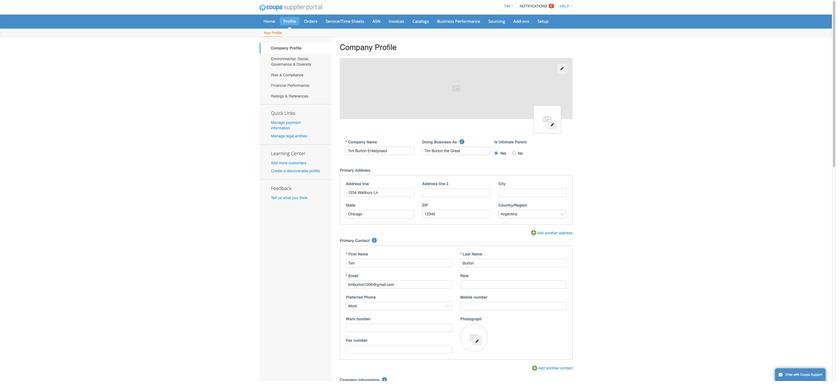 Task type: describe. For each thing, give the bounding box(es) containing it.
add-
[[513, 18, 522, 24]]

home
[[264, 18, 275, 24]]

another for contact
[[546, 366, 559, 370]]

quick
[[271, 109, 283, 116]]

learning center
[[271, 150, 306, 157]]

service/time
[[326, 18, 350, 24]]

fax number
[[346, 338, 368, 343]]

ratings & references
[[271, 94, 308, 98]]

asn
[[373, 18, 381, 24]]

& inside environmental, social, governance & diversity
[[293, 62, 296, 66]]

& for references
[[285, 94, 288, 98]]

financial performance
[[271, 83, 309, 88]]

references
[[289, 94, 308, 98]]

state
[[346, 203, 355, 207]]

manage legal entities link
[[271, 134, 307, 138]]

performance for financial performance
[[287, 83, 309, 88]]

governance
[[271, 62, 292, 66]]

sheets
[[351, 18, 364, 24]]

no
[[518, 151, 523, 155]]

business performance link
[[434, 17, 484, 25]]

invoices link
[[385, 17, 408, 25]]

number for mobile number
[[474, 295, 488, 300]]

tell us what you think
[[271, 196, 308, 200]]

additional information image
[[460, 139, 464, 144]]

work
[[346, 317, 355, 321]]

links
[[284, 109, 295, 116]]

legal
[[286, 134, 294, 138]]

background image
[[340, 58, 573, 119]]

0 horizontal spatial company profile
[[271, 46, 302, 50]]

chat with coupa support button
[[775, 368, 826, 381]]

manage for manage legal entities
[[271, 134, 285, 138]]

photograph
[[460, 317, 482, 321]]

risk
[[271, 73, 278, 77]]

0 vertical spatial business
[[437, 18, 454, 24]]

company profile link
[[259, 43, 332, 53]]

line for address line
[[362, 181, 369, 186]]

diversity
[[297, 62, 311, 66]]

mobile number
[[460, 295, 488, 300]]

1 vertical spatial business
[[434, 140, 451, 144]]

primary contact
[[340, 239, 370, 243]]

first
[[348, 252, 357, 256]]

change image image for background image
[[560, 67, 564, 71]]

sourcing link
[[485, 17, 509, 25]]

primary for primary address
[[340, 168, 354, 172]]

profile
[[309, 169, 320, 173]]

tim link
[[502, 4, 513, 8]]

contact
[[560, 366, 573, 370]]

manage payment information link
[[271, 120, 301, 130]]

role
[[460, 274, 469, 278]]

feedback
[[271, 185, 292, 192]]

name for * last name
[[472, 252, 482, 256]]

performance for business performance
[[455, 18, 480, 24]]

create a discoverable profile
[[271, 169, 320, 173]]

add for add another contact
[[538, 366, 545, 370]]

add more customers
[[271, 161, 306, 165]]

environmental, social, governance & diversity
[[271, 57, 311, 66]]

name for * first name
[[358, 252, 368, 256]]

ratings
[[271, 94, 284, 98]]

add another contact button
[[532, 365, 573, 371]]

City text field
[[498, 188, 567, 197]]

add another address
[[537, 231, 573, 235]]

invoices
[[389, 18, 404, 24]]

Address line text field
[[346, 188, 414, 197]]

fax
[[346, 338, 352, 343]]

* email
[[346, 274, 359, 278]]

create
[[271, 169, 283, 173]]

with
[[794, 373, 799, 377]]

address for address line 2
[[422, 181, 438, 186]]

entities
[[295, 134, 307, 138]]

asn link
[[369, 17, 384, 25]]

2
[[446, 181, 448, 186]]

email
[[348, 274, 359, 278]]

number for fax number
[[354, 338, 368, 343]]

address line 2
[[422, 181, 448, 186]]

add for add another address
[[537, 231, 544, 235]]

phone
[[364, 295, 376, 300]]

Address line 2 text field
[[422, 188, 490, 197]]

1 horizontal spatial company profile
[[340, 43, 397, 52]]

add for add more customers
[[271, 161, 278, 165]]

* for * email
[[346, 274, 347, 278]]

Role text field
[[460, 280, 567, 289]]

preferred phone
[[346, 295, 376, 300]]

* company name
[[346, 140, 377, 144]]

& for compliance
[[280, 73, 282, 77]]

Mobile number text field
[[460, 302, 567, 310]]

parent
[[515, 140, 527, 144]]

manage payment information
[[271, 120, 301, 130]]

quick links
[[271, 109, 295, 116]]

you
[[292, 196, 298, 200]]

number for work number
[[356, 317, 371, 321]]

add-ons link
[[510, 17, 533, 25]]

help link
[[558, 4, 573, 8]]

service/time sheets
[[326, 18, 364, 24]]

what
[[283, 196, 291, 200]]

primary address
[[340, 168, 370, 172]]

country/region
[[498, 203, 527, 207]]

risk & compliance link
[[259, 70, 332, 80]]

address for address line
[[346, 181, 361, 186]]

* last name
[[460, 252, 482, 256]]



Task type: vqa. For each thing, say whether or not it's contained in the screenshot.
THE CHANGES
no



Task type: locate. For each thing, give the bounding box(es) containing it.
0 vertical spatial manage
[[271, 120, 285, 125]]

last
[[463, 252, 471, 256]]

1 manage from the top
[[271, 120, 285, 125]]

think
[[299, 196, 308, 200]]

1 vertical spatial &
[[280, 73, 282, 77]]

yes
[[500, 151, 506, 155]]

address
[[355, 168, 370, 172], [346, 181, 361, 186], [422, 181, 438, 186]]

primary up first
[[340, 239, 354, 243]]

2 primary from the top
[[340, 239, 354, 243]]

your
[[264, 31, 271, 35]]

None text field
[[346, 280, 452, 289]]

service/time sheets link
[[322, 17, 368, 25]]

2 vertical spatial change image image
[[475, 339, 479, 343]]

* for * first name
[[346, 252, 347, 256]]

add inside button
[[538, 366, 545, 370]]

0 vertical spatial another
[[545, 231, 558, 235]]

preferred
[[346, 295, 363, 300]]

company profile down asn
[[340, 43, 397, 52]]

another
[[545, 231, 558, 235], [546, 366, 559, 370]]

manage up information
[[271, 120, 285, 125]]

ultimate
[[499, 140, 514, 144]]

notifications
[[520, 4, 547, 8]]

0 vertical spatial change image image
[[560, 67, 564, 71]]

is ultimate parent
[[494, 140, 527, 144]]

None radio
[[494, 151, 498, 155], [512, 151, 516, 155], [494, 151, 498, 155], [512, 151, 516, 155]]

Fax number text field
[[346, 345, 452, 354]]

navigation containing notifications 0
[[502, 1, 573, 12]]

change image image for logo
[[551, 123, 554, 127]]

2 manage from the top
[[271, 134, 285, 138]]

doing
[[422, 140, 433, 144]]

ZIP text field
[[422, 210, 490, 218]]

profile
[[283, 18, 296, 24], [272, 31, 282, 35], [375, 43, 397, 52], [290, 46, 302, 50]]

0 vertical spatial &
[[293, 62, 296, 66]]

sourcing
[[488, 18, 505, 24]]

add another address button
[[531, 230, 573, 236]]

0 vertical spatial add
[[271, 161, 278, 165]]

2 vertical spatial number
[[354, 338, 368, 343]]

add-ons
[[513, 18, 529, 24]]

city
[[498, 181, 506, 186]]

another left the contact
[[546, 366, 559, 370]]

* for * last name
[[460, 252, 462, 256]]

address
[[559, 231, 573, 235]]

add left the contact
[[538, 366, 545, 370]]

2 line from the left
[[439, 181, 445, 186]]

environmental, social, governance & diversity link
[[259, 53, 332, 70]]

1 horizontal spatial line
[[439, 181, 445, 186]]

add another contact
[[538, 366, 573, 370]]

0 horizontal spatial change image image
[[475, 339, 479, 343]]

Work number text field
[[346, 324, 452, 332]]

0 horizontal spatial performance
[[287, 83, 309, 88]]

1 vertical spatial number
[[356, 317, 371, 321]]

address up address line
[[355, 168, 370, 172]]

add
[[271, 161, 278, 165], [537, 231, 544, 235], [538, 366, 545, 370]]

* first name
[[346, 252, 368, 256]]

primary for primary contact
[[340, 239, 354, 243]]

primary up address line
[[340, 168, 354, 172]]

setup link
[[534, 17, 552, 25]]

home link
[[260, 17, 279, 25]]

company
[[340, 43, 373, 52], [271, 46, 289, 50], [348, 140, 366, 144]]

logo image
[[534, 105, 561, 133]]

& right ratings
[[285, 94, 288, 98]]

number right mobile
[[474, 295, 488, 300]]

1 vertical spatial primary
[[340, 239, 354, 243]]

0 horizontal spatial &
[[280, 73, 282, 77]]

line for address line 2
[[439, 181, 445, 186]]

0 vertical spatial additional information image
[[372, 238, 377, 243]]

number right fax
[[354, 338, 368, 343]]

photograph image
[[460, 324, 488, 352]]

risk & compliance
[[271, 73, 303, 77]]

1 vertical spatial performance
[[287, 83, 309, 88]]

payment
[[286, 120, 301, 125]]

support
[[811, 373, 823, 377]]

primary
[[340, 168, 354, 172], [340, 239, 354, 243]]

your profile link
[[263, 30, 282, 37]]

business left as
[[434, 140, 451, 144]]

change image image for photograph
[[475, 339, 479, 343]]

company profile up environmental,
[[271, 46, 302, 50]]

address left 2 on the top of page
[[422, 181, 438, 186]]

line
[[362, 181, 369, 186], [439, 181, 445, 186]]

manage inside manage payment information
[[271, 120, 285, 125]]

* for * company name
[[346, 140, 347, 144]]

another for address
[[545, 231, 558, 235]]

as
[[452, 140, 457, 144]]

manage for manage payment information
[[271, 120, 285, 125]]

your profile
[[264, 31, 282, 35]]

compliance
[[283, 73, 303, 77]]

1 horizontal spatial additional information image
[[382, 377, 387, 381]]

center
[[291, 150, 306, 157]]

1 vertical spatial additional information image
[[382, 377, 387, 381]]

another inside button
[[545, 231, 558, 235]]

add inside button
[[537, 231, 544, 235]]

business
[[437, 18, 454, 24], [434, 140, 451, 144]]

tim
[[504, 4, 510, 8]]

performance
[[455, 18, 480, 24], [287, 83, 309, 88]]

line up address line text box
[[362, 181, 369, 186]]

address line
[[346, 181, 369, 186]]

financial
[[271, 83, 286, 88]]

profile link
[[280, 17, 300, 25]]

None text field
[[346, 147, 414, 155], [346, 259, 452, 267], [460, 259, 567, 267], [346, 147, 414, 155], [346, 259, 452, 267], [460, 259, 567, 267]]

2 horizontal spatial &
[[293, 62, 296, 66]]

1 horizontal spatial &
[[285, 94, 288, 98]]

0 vertical spatial performance
[[455, 18, 480, 24]]

0 horizontal spatial additional information image
[[372, 238, 377, 243]]

2 horizontal spatial change image image
[[560, 67, 564, 71]]

coupa
[[800, 373, 810, 377]]

chat with coupa support
[[786, 373, 823, 377]]

another inside button
[[546, 366, 559, 370]]

ratings & references link
[[259, 91, 332, 101]]

1 line from the left
[[362, 181, 369, 186]]

us
[[278, 196, 282, 200]]

manage legal entities
[[271, 134, 307, 138]]

Doing Business As text field
[[422, 147, 490, 155]]

& right 'risk'
[[280, 73, 282, 77]]

name for * company name
[[367, 140, 377, 144]]

setup
[[538, 18, 549, 24]]

1 vertical spatial manage
[[271, 134, 285, 138]]

discoverable
[[287, 169, 308, 173]]

number right work
[[356, 317, 371, 321]]

State text field
[[346, 210, 414, 218]]

ons
[[522, 18, 529, 24]]

business performance
[[437, 18, 480, 24]]

doing business as
[[422, 140, 457, 144]]

performance inside 'link'
[[287, 83, 309, 88]]

social,
[[298, 57, 309, 61]]

notifications 0
[[520, 4, 552, 8]]

add up create
[[271, 161, 278, 165]]

help
[[560, 4, 569, 8]]

catalogs
[[413, 18, 429, 24]]

0 horizontal spatial line
[[362, 181, 369, 186]]

1 primary from the top
[[340, 168, 354, 172]]

address down primary address
[[346, 181, 361, 186]]

*
[[346, 140, 347, 144], [346, 252, 347, 256], [460, 252, 462, 256], [346, 274, 347, 278]]

orders link
[[301, 17, 321, 25]]

information
[[271, 126, 290, 130]]

create a discoverable profile link
[[271, 169, 320, 173]]

mobile
[[460, 295, 473, 300]]

1 horizontal spatial change image image
[[551, 123, 554, 127]]

tell
[[271, 196, 277, 200]]

company profile
[[340, 43, 397, 52], [271, 46, 302, 50]]

navigation
[[502, 1, 573, 12]]

0 vertical spatial primary
[[340, 168, 354, 172]]

line left 2 on the top of page
[[439, 181, 445, 186]]

2 vertical spatial add
[[538, 366, 545, 370]]

number
[[474, 295, 488, 300], [356, 317, 371, 321], [354, 338, 368, 343]]

1 vertical spatial another
[[546, 366, 559, 370]]

change image image
[[560, 67, 564, 71], [551, 123, 554, 127], [475, 339, 479, 343]]

additional information image
[[372, 238, 377, 243], [382, 377, 387, 381]]

business right catalogs
[[437, 18, 454, 24]]

0
[[550, 4, 552, 8]]

2 vertical spatial &
[[285, 94, 288, 98]]

customers
[[289, 161, 306, 165]]

1 horizontal spatial performance
[[455, 18, 480, 24]]

manage down information
[[271, 134, 285, 138]]

1 vertical spatial change image image
[[551, 123, 554, 127]]

coupa supplier portal image
[[255, 1, 326, 15]]

0 vertical spatial number
[[474, 295, 488, 300]]

a
[[284, 169, 286, 173]]

another left address
[[545, 231, 558, 235]]

1 vertical spatial add
[[537, 231, 544, 235]]

environmental,
[[271, 57, 297, 61]]

& left diversity at the top left of the page
[[293, 62, 296, 66]]

add left address
[[537, 231, 544, 235]]



